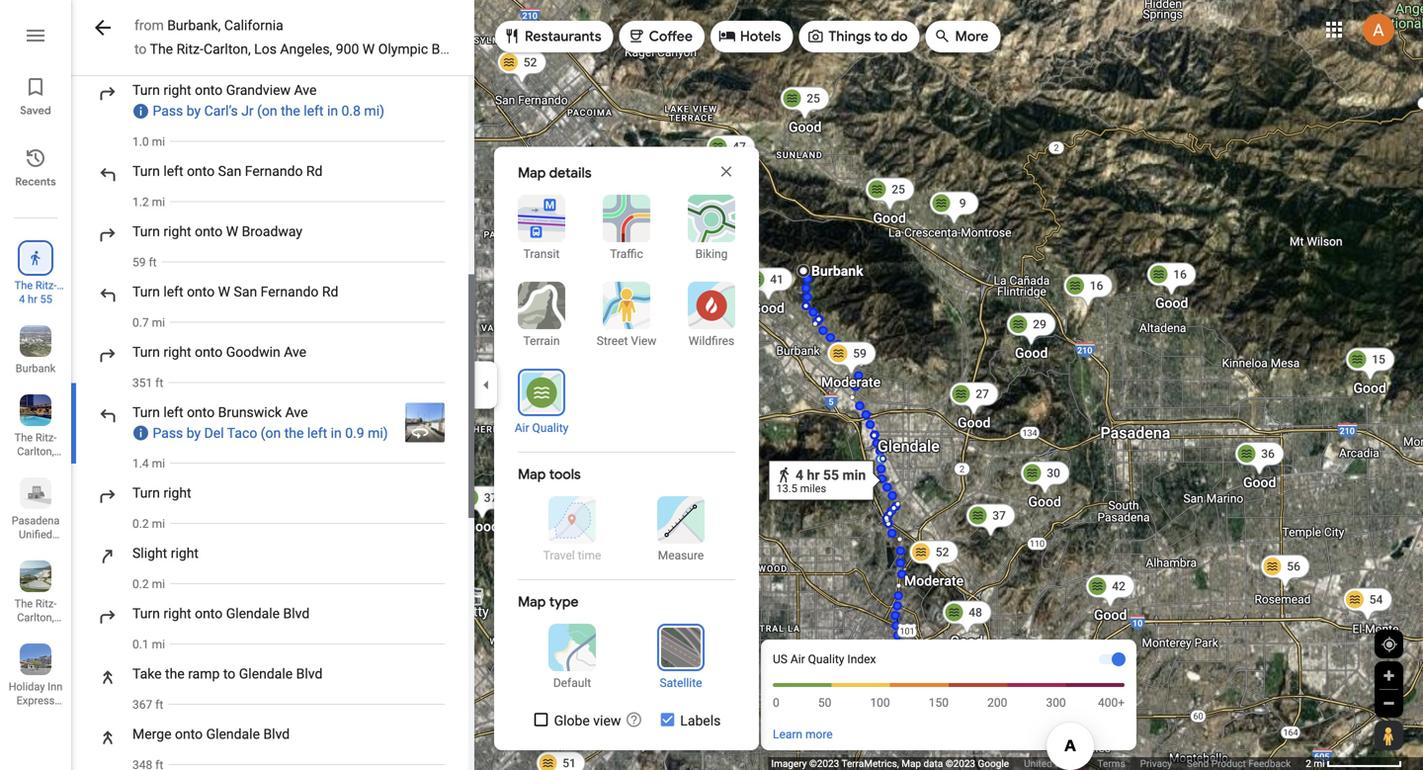 Task type: locate. For each thing, give the bounding box(es) containing it.
inn
[[48, 681, 63, 693]]

the ritz- carlton, los angeles
[[14, 431, 57, 485]]

left for turn left onto w san fernando rd
[[163, 284, 183, 300]]

ritz- inside the ritz- carlton, laguna niguel
[[35, 598, 57, 610]]

air
[[515, 421, 529, 435], [791, 652, 805, 666]]

ave up pass by del taco (on the left in 0.9 mi)
[[285, 404, 308, 420]]

0.2 up slight
[[132, 517, 149, 531]]

imagery
[[771, 758, 807, 770]]

information tooltip for pass by carl's jr (on the left in 0.8 mi)
[[132, 104, 149, 118]]

0 vertical spatial by
[[187, 103, 201, 119]]

angeles, left 900
[[280, 41, 332, 57]]

pass up 1.4 mi
[[153, 425, 183, 441]]

terrain button
[[506, 282, 577, 349]]

 things to do
[[807, 25, 908, 47]]

onto for san fernando rd
[[187, 163, 215, 179]]

1 pass from the top
[[153, 103, 183, 119]]

pasadena unified school district
[[12, 515, 60, 568]]

ritz- down the burbank,
[[177, 41, 204, 57]]

view
[[631, 334, 657, 348]]

angeles, left ca at the top left of page
[[490, 41, 542, 57]]

1 vertical spatial air
[[791, 652, 805, 666]]

0 horizontal spatial ©2023
[[809, 758, 839, 770]]

in left 0.8
[[327, 103, 338, 119]]

turn down 1.0 mi
[[132, 163, 160, 179]]

right
[[163, 82, 191, 98], [163, 223, 191, 240], [163, 344, 191, 360], [163, 485, 191, 501], [171, 545, 199, 562], [163, 606, 191, 622]]

turn for turn right onto glendale blvd
[[132, 606, 160, 622]]

0 vertical spatial 0.2 mi
[[132, 517, 165, 531]]

ave up pass by carl's jr (on the left in 0.8 mi)
[[294, 82, 317, 98]]

rd
[[306, 163, 323, 179], [322, 284, 338, 300]]

turn down 351 ft
[[132, 404, 160, 420]]

laguna
[[18, 625, 53, 638]]

w up turn right onto goodwin ave
[[218, 284, 230, 300]]

1 angeles, from the left
[[280, 41, 332, 57]]

©2023 down more
[[809, 758, 839, 770]]

0.2 for slight right
[[132, 577, 149, 591]]

ft right 351
[[155, 376, 163, 390]]

traffic button
[[591, 195, 662, 262]]

pass up 1.0 mi
[[153, 103, 183, 119]]

w for broadway
[[226, 223, 238, 240]]

351 ft
[[132, 376, 163, 390]]

onto for brunswick ave
[[187, 404, 215, 420]]

onto left "goodwin"
[[195, 344, 223, 360]]

san
[[218, 163, 242, 179], [234, 284, 257, 300], [11, 722, 30, 734]]

us air quality index
[[773, 652, 876, 666]]

(on
[[257, 103, 277, 119], [261, 425, 281, 441]]

1 vertical spatial ft
[[155, 376, 163, 390]]

footer containing imagery ©2023 terrametrics, map data ©2023 google
[[771, 757, 1306, 770]]

carlton, inside the ritz- carlton, laguna niguel
[[17, 611, 54, 624]]

2 vertical spatial ft
[[155, 698, 163, 712]]

2
[[1306, 758, 1312, 770]]

left up the 0.7 mi
[[163, 284, 183, 300]]

1 0.2 mi from the top
[[132, 517, 165, 531]]

show your location image
[[1381, 636, 1399, 653]]

5 turn from the top
[[132, 344, 160, 360]]

2 vertical spatial the
[[165, 666, 185, 682]]

1 vertical spatial mi)
[[368, 425, 388, 441]]

1 vertical spatial quality
[[808, 652, 845, 666]]

2 vertical spatial w
[[218, 284, 230, 300]]

the inside from burbank, california to the ritz-carlton, los angeles, 900 w olympic blvd, los angeles, ca 90015
[[150, 41, 173, 57]]

turn up 1.0 mi
[[132, 82, 160, 98]]


[[627, 25, 645, 47]]

right down 1.2 mi
[[163, 223, 191, 240]]

to for from burbank, california to the ritz-carlton, los angeles, 900 w olympic blvd, los angeles, ca 90015
[[134, 41, 147, 57]]

1 vertical spatial ritz-
[[35, 431, 57, 444]]

turn up 0.1 mi
[[132, 606, 160, 622]]

1 vertical spatial 0.2
[[132, 577, 149, 591]]

map inside footer
[[902, 758, 921, 770]]

1 turn from the top
[[132, 82, 160, 98]]

turn right onto goodwin ave
[[132, 344, 307, 360]]

turn for turn left onto brunswick ave
[[132, 404, 160, 420]]

1 horizontal spatial to
[[223, 666, 236, 682]]

unified
[[19, 528, 52, 541]]

quality left index
[[808, 652, 845, 666]]

2 by from the top
[[187, 425, 201, 441]]

2 horizontal spatial to
[[874, 28, 888, 45]]

information tooltip
[[132, 104, 149, 118], [132, 426, 149, 440]]

1 vertical spatial w
[[226, 223, 238, 240]]

4 turn from the top
[[132, 284, 160, 300]]

the down the grandview
[[281, 103, 300, 119]]

pass by del taco (on the left in 0.9 mi)
[[153, 425, 388, 441]]

right up 0.1 mi
[[163, 606, 191, 622]]

show street view coverage image
[[1375, 721, 1403, 750]]

 restaurants
[[503, 25, 602, 47]]

to inside region
[[223, 666, 236, 682]]

carlton, down california
[[204, 41, 251, 57]]

saved button
[[0, 67, 71, 123]]

the right take
[[165, 666, 185, 682]]

to left 'do'
[[874, 28, 888, 45]]

onto for w san fernando rd
[[187, 284, 215, 300]]

0 horizontal spatial quality
[[532, 421, 569, 435]]

ave for turn right onto grandview ave
[[294, 82, 317, 98]]

1 vertical spatial ave
[[284, 344, 307, 360]]

los right blvd,
[[464, 41, 487, 57]]

right up 1.0 mi
[[163, 82, 191, 98]]

mi right the 1.4
[[152, 457, 165, 471]]

ritz- for the ritz- carlton, los angeles
[[35, 431, 57, 444]]

ca
[[546, 41, 564, 57]]

2 ©2023 from the left
[[946, 758, 976, 770]]

(on right taco
[[261, 425, 281, 441]]

carlton, for the ritz- carlton, laguna niguel
[[17, 611, 54, 624]]

street
[[597, 334, 628, 348]]

2 vertical spatial ritz-
[[35, 598, 57, 610]]

map left the data at the bottom right of page
[[902, 758, 921, 770]]

the
[[150, 41, 173, 57], [14, 431, 33, 444], [14, 598, 33, 610]]

1 horizontal spatial ©2023
[[946, 758, 976, 770]]

ritz- up laguna
[[35, 598, 57, 610]]

ft right 59
[[149, 255, 157, 269]]

glendale right ramp
[[239, 666, 293, 682]]

0 vertical spatial the
[[281, 103, 300, 119]]

1 vertical spatial 0.2 mi
[[132, 577, 165, 591]]

1 vertical spatial rd
[[322, 284, 338, 300]]

mi) right 0.9
[[368, 425, 388, 441]]

angeles,
[[280, 41, 332, 57], [490, 41, 542, 57]]

1 vertical spatial (on
[[261, 425, 281, 441]]

400+
[[1098, 696, 1125, 710]]

united states button
[[1024, 757, 1083, 770]]

privacy
[[1140, 758, 1172, 770]]

0 horizontal spatial air
[[515, 421, 529, 435]]

turn
[[132, 82, 160, 98], [132, 163, 160, 179], [132, 223, 160, 240], [132, 284, 160, 300], [132, 344, 160, 360], [132, 404, 160, 420], [132, 485, 160, 501], [132, 606, 160, 622]]

0 vertical spatial air
[[515, 421, 529, 435]]

in for 0.8
[[327, 103, 338, 119]]

3 turn from the top
[[132, 223, 160, 240]]

0 horizontal spatial angeles,
[[280, 41, 332, 57]]

8 turn from the top
[[132, 606, 160, 622]]

onto down turn right onto w broadway
[[187, 284, 215, 300]]

hotels
[[740, 28, 781, 45]]

900
[[336, 41, 359, 57]]

glendale down take the ramp to glendale blvd
[[206, 726, 260, 742]]

los down california
[[254, 41, 277, 57]]

turn for turn left onto san fernando rd
[[132, 163, 160, 179]]

details
[[549, 164, 592, 182]]

time
[[578, 549, 601, 562]]

to inside from burbank, california to the ritz-carlton, los angeles, 900 w olympic blvd, los angeles, ca 90015
[[134, 41, 147, 57]]

w right 900
[[363, 41, 375, 57]]

ave for turn right onto goodwin ave
[[284, 344, 307, 360]]

ritz- inside from burbank, california to the ritz-carlton, los angeles, 900 w olympic blvd, los angeles, ca 90015
[[177, 41, 204, 57]]

0 vertical spatial ft
[[149, 255, 157, 269]]

2 vertical spatial ave
[[285, 404, 308, 420]]

2 pass from the top
[[153, 425, 183, 441]]

learn more
[[773, 728, 833, 741]]

0 horizontal spatial to
[[134, 41, 147, 57]]

carlton, inside from burbank, california to the ritz-carlton, los angeles, 900 w olympic blvd, los angeles, ca 90015
[[204, 41, 251, 57]]

ft right "367"
[[155, 698, 163, 712]]

to right ramp
[[223, 666, 236, 682]]

turn down 1.4 mi
[[132, 485, 160, 501]]

mi)
[[364, 103, 384, 119], [368, 425, 388, 441]]

onto up ramp
[[195, 606, 223, 622]]

onto up carl's at the top of page
[[195, 82, 223, 98]]

w inside from burbank, california to the ritz-carlton, los angeles, 900 w olympic blvd, los angeles, ca 90015
[[363, 41, 375, 57]]

1 information tooltip from the top
[[132, 104, 149, 118]]

onto up turn right onto w broadway
[[187, 163, 215, 179]]

turn down 1.2 mi
[[132, 223, 160, 240]]

2 vertical spatial the
[[14, 598, 33, 610]]

san up "goodwin"
[[234, 284, 257, 300]]

150
[[929, 696, 949, 710]]

merge
[[132, 726, 172, 742]]

2 0.2 mi from the top
[[132, 577, 165, 591]]

more
[[955, 28, 989, 45]]

2 0.2 from the top
[[132, 577, 149, 591]]

4
[[19, 293, 25, 305]]

turn down the 0.7 mi
[[132, 344, 160, 360]]

1 vertical spatial by
[[187, 425, 201, 441]]

200
[[988, 696, 1008, 710]]

quality up map tools
[[532, 421, 569, 435]]

2 information tooltip from the top
[[132, 426, 149, 440]]

0 vertical spatial information tooltip
[[132, 104, 149, 118]]

the right taco
[[284, 425, 304, 441]]

onto right merge
[[175, 726, 203, 742]]

right down the 0.7 mi
[[163, 344, 191, 360]]

left left 0.9
[[307, 425, 327, 441]]

ritz- inside the ritz- carlton, los angeles
[[35, 431, 57, 444]]

0.7 mi
[[132, 316, 165, 329]]

by for del
[[187, 425, 201, 441]]

0 vertical spatial ritz-
[[177, 41, 204, 57]]

carlton, up laguna
[[17, 611, 54, 624]]

1 vertical spatial the
[[284, 425, 304, 441]]

fernando
[[245, 163, 303, 179], [261, 284, 319, 300]]

collapse side panel image
[[475, 374, 497, 396]]

 main content
[[71, 0, 606, 770]]

map left tools
[[518, 466, 546, 483]]

0 vertical spatial 0.2
[[132, 517, 149, 531]]

fernando down broadway
[[261, 284, 319, 300]]

ft for turn right onto w broadway
[[149, 255, 157, 269]]

air up map tools
[[515, 421, 529, 435]]

information tooltip up 1.0
[[132, 104, 149, 118]]

ave for turn left onto brunswick ave
[[285, 404, 308, 420]]

zoom out image
[[1382, 696, 1397, 711]]

jr
[[241, 103, 254, 119]]

mi
[[152, 135, 165, 149], [152, 195, 165, 209], [152, 316, 165, 329], [152, 457, 165, 471], [152, 517, 165, 531], [152, 577, 165, 591], [152, 638, 165, 652], [1314, 758, 1325, 770]]

broadway
[[242, 223, 303, 240]]

0 vertical spatial pass
[[153, 103, 183, 119]]

(on for jr
[[257, 103, 277, 119]]

0 horizontal spatial los
[[27, 459, 44, 472]]

take the ramp to glendale blvd
[[132, 666, 323, 682]]

diego
[[32, 722, 60, 734]]

the up laguna
[[14, 598, 33, 610]]

0 vertical spatial ave
[[294, 82, 317, 98]]

carlton, inside the ritz- carlton, los angeles
[[17, 445, 54, 458]]

0 vertical spatial (on
[[257, 103, 277, 119]]

0 vertical spatial the
[[150, 41, 173, 57]]

7 turn from the top
[[132, 485, 160, 501]]

(on right jr
[[257, 103, 277, 119]]

1 horizontal spatial angeles,
[[490, 41, 542, 57]]

burbank,
[[167, 17, 221, 34]]

in left 0.9
[[331, 425, 342, 441]]

the inside the ritz- carlton, los angeles
[[14, 431, 33, 444]]

hr
[[28, 293, 37, 305]]

by left carl's at the top of page
[[187, 103, 201, 119]]

turn right onto glendale blvd
[[132, 606, 310, 622]]

information tooltip for pass by del taco (on the left in 0.9 mi)
[[132, 426, 149, 440]]

2 angeles, from the left
[[490, 41, 542, 57]]

onto down turn left onto san fernando rd
[[195, 223, 223, 240]]

0.2 for turn right
[[132, 517, 149, 531]]

mi up slight right in the bottom of the page
[[152, 517, 165, 531]]

0 vertical spatial rd
[[306, 163, 323, 179]]

Labels checkbox
[[659, 711, 721, 730]]

w left broadway
[[226, 223, 238, 240]]

the up angeles
[[14, 431, 33, 444]]

0 vertical spatial fernando
[[245, 163, 303, 179]]

©2023 right the data at the bottom right of page
[[946, 758, 976, 770]]

onto up del
[[187, 404, 215, 420]]

slight
[[132, 545, 167, 562]]

turn for turn right onto goodwin ave
[[132, 344, 160, 360]]

0.2 mi down slight
[[132, 577, 165, 591]]

globe
[[554, 713, 590, 729]]

onto for w broadway
[[195, 223, 223, 240]]

to down from
[[134, 41, 147, 57]]

zoom in image
[[1382, 668, 1397, 683]]

1 vertical spatial fernando
[[261, 284, 319, 300]]

information tooltip up the 1.4
[[132, 426, 149, 440]]

2 vertical spatial carlton,
[[17, 611, 54, 624]]

carlton, up angeles
[[17, 445, 54, 458]]

0.1
[[132, 638, 149, 652]]

district
[[18, 556, 53, 568]]

0.2 mi for slight
[[132, 577, 165, 591]]

ave right "goodwin"
[[284, 344, 307, 360]]

2 vertical spatial san
[[11, 722, 30, 734]]

turn for turn right onto w broadway
[[132, 223, 160, 240]]

footer
[[771, 757, 1306, 770]]

ft
[[149, 255, 157, 269], [155, 376, 163, 390], [155, 698, 163, 712]]

angeles
[[16, 473, 55, 485]]

0 vertical spatial mi)
[[364, 103, 384, 119]]

terrametrics,
[[842, 758, 899, 770]]

ritz- up angeles
[[35, 431, 57, 444]]

367 ft
[[132, 698, 163, 712]]

san down mira
[[11, 722, 30, 734]]

the ritz- carlton, laguna niguel button
[[0, 553, 71, 651]]

2 horizontal spatial los
[[464, 41, 487, 57]]

mi right 1.0
[[152, 135, 165, 149]]

0.8
[[342, 103, 361, 119]]

mi right 2
[[1314, 758, 1325, 770]]

1 vertical spatial pass
[[153, 425, 183, 441]]

turn left onto brunswick ave
[[132, 404, 308, 420]]

Globe view checkbox
[[532, 711, 621, 730]]

(on for taco
[[261, 425, 281, 441]]

1 0.2 from the top
[[132, 517, 149, 531]]

blvd,
[[432, 41, 461, 57]]

restaurants
[[525, 28, 602, 45]]

los up angeles
[[27, 459, 44, 472]]

left up 1.4 mi
[[163, 404, 183, 420]]

to inside  things to do
[[874, 28, 888, 45]]

0 vertical spatial quality
[[532, 421, 569, 435]]

the for the ritz- carlton, laguna niguel
[[14, 598, 33, 610]]

Default radio
[[529, 624, 616, 691]]

0 vertical spatial carlton,
[[204, 41, 251, 57]]

fernando up broadway
[[245, 163, 303, 179]]

0.2
[[132, 517, 149, 531], [132, 577, 149, 591]]

1 by from the top
[[187, 103, 201, 119]]

map
[[518, 164, 546, 182], [518, 466, 546, 483], [518, 593, 546, 611], [902, 758, 921, 770]]

mi) right 0.8
[[364, 103, 384, 119]]

turn down 59 ft
[[132, 284, 160, 300]]

6 turn from the top
[[132, 404, 160, 420]]

the inside the ritz- carlton, laguna niguel
[[14, 598, 33, 610]]

onto
[[195, 82, 223, 98], [187, 163, 215, 179], [195, 223, 223, 240], [187, 284, 215, 300], [195, 344, 223, 360], [187, 404, 215, 420], [195, 606, 223, 622], [175, 726, 203, 742]]


[[27, 247, 44, 269]]

2 turn from the top
[[132, 163, 160, 179]]

the down from
[[150, 41, 173, 57]]

glendale up take the ramp to glendale blvd
[[226, 606, 280, 622]]

street view
[[597, 334, 657, 348]]

san down carl's at the top of page
[[218, 163, 242, 179]]

mi) for pass by carl's jr (on the left in 0.8 mi)
[[364, 103, 384, 119]]

map left the details
[[518, 164, 546, 182]]

by left del
[[187, 425, 201, 441]]

map left type
[[518, 593, 546, 611]]

59 ft
[[132, 255, 157, 269]]

1.0
[[132, 135, 149, 149]]

0 vertical spatial w
[[363, 41, 375, 57]]

0.2 down slight
[[132, 577, 149, 591]]

ft for turn right onto goodwin ave
[[155, 376, 163, 390]]

1 vertical spatial carlton,
[[17, 445, 54, 458]]

left left 0.8
[[304, 103, 324, 119]]

1 vertical spatial the
[[14, 431, 33, 444]]

turn for turn right
[[132, 485, 160, 501]]

2 vertical spatial blvd
[[263, 726, 290, 742]]

0 vertical spatial in
[[327, 103, 338, 119]]

onto for goodwin ave
[[195, 344, 223, 360]]

300
[[1046, 696, 1066, 710]]

right for slight right
[[171, 545, 199, 562]]

1 vertical spatial information tooltip
[[132, 426, 149, 440]]

right right slight
[[171, 545, 199, 562]]

left down 1.0 mi
[[163, 163, 183, 179]]

ramp
[[188, 666, 220, 682]]

tools
[[549, 466, 581, 483]]

send product feedback
[[1187, 758, 1291, 770]]

air right us
[[791, 652, 805, 666]]

right down 1.4 mi
[[163, 485, 191, 501]]

holiday
[[9, 681, 45, 693]]

1 vertical spatial in
[[331, 425, 342, 441]]

0.2 mi up slight
[[132, 517, 165, 531]]

55
[[40, 293, 52, 305]]

turn for turn left onto w san fernando rd
[[132, 284, 160, 300]]



Task type: vqa. For each thing, say whether or not it's contained in the screenshot.


Task type: describe. For each thing, give the bounding box(es) containing it.
left for turn left onto brunswick ave
[[163, 404, 183, 420]]

wildfires button
[[676, 282, 747, 349]]

mi) for pass by del taco (on the left in 0.9 mi)
[[368, 425, 388, 441]]

united
[[1024, 758, 1052, 770]]

mi right 0.1
[[152, 638, 165, 652]]

1.2 mi
[[132, 195, 165, 209]]

onto for glendale blvd
[[195, 606, 223, 622]]


[[934, 25, 951, 47]]

google account: apple lee  
(apple.applelee2001@gmail.com) image
[[1363, 14, 1395, 46]]


[[503, 25, 521, 47]]

feedback
[[1249, 758, 1291, 770]]

mi down slight right in the bottom of the page
[[152, 577, 165, 591]]

quality inside button
[[532, 421, 569, 435]]

right for turn right onto goodwin ave
[[163, 344, 191, 360]]

367
[[132, 698, 152, 712]]

 button
[[91, 13, 115, 42]]

footer inside 'google maps' element
[[771, 757, 1306, 770]]

turn for turn right onto grandview ave
[[132, 82, 160, 98]]

do
[[891, 28, 908, 45]]

0 vertical spatial glendale
[[226, 606, 280, 622]]

travel time
[[543, 549, 601, 562]]

terrain
[[523, 334, 560, 348]]

1 vertical spatial blvd
[[296, 666, 323, 682]]

wildfires
[[689, 334, 735, 348]]

turn right onto grandview ave
[[132, 82, 317, 98]]

travel time button
[[529, 496, 616, 563]]

san inside holiday inn express mira mesa- san diego
[[11, 722, 30, 734]]

right for turn right onto grandview ave
[[163, 82, 191, 98]]

close image
[[718, 163, 735, 180]]

view
[[593, 713, 621, 729]]

del
[[204, 425, 224, 441]]


[[91, 13, 115, 42]]

pasadena unified school district button
[[0, 470, 71, 568]]

slight right
[[132, 545, 199, 562]]

0
[[773, 696, 780, 710]]

carl's
[[204, 103, 238, 119]]

the ritz- carlton, los angeles button
[[0, 387, 71, 485]]

4 hr 55
[[19, 293, 52, 305]]

 more
[[934, 25, 989, 47]]

travel
[[543, 549, 575, 562]]

 Show Air Quality  checkbox
[[1098, 651, 1126, 667]]

turn left onto w san fernando rd
[[132, 284, 338, 300]]

learn more link
[[773, 728, 833, 741]]

coffee
[[649, 28, 693, 45]]

street view button
[[591, 282, 662, 349]]

100
[[870, 696, 890, 710]]

1 horizontal spatial quality
[[808, 652, 845, 666]]

globe view
[[554, 713, 621, 729]]

50
[[818, 696, 832, 710]]

Satellite radio
[[638, 624, 725, 691]]

1.2
[[132, 195, 149, 209]]

from
[[134, 17, 164, 34]]

map for map type
[[518, 593, 546, 611]]

0 vertical spatial san
[[218, 163, 242, 179]]

by for carl's
[[187, 103, 201, 119]]

the for grandview
[[281, 103, 300, 119]]

olympic
[[378, 41, 428, 57]]

google maps element
[[0, 0, 1423, 770]]

0.7
[[132, 316, 149, 329]]

directions from burbank, california to the ritz-carlton, los angeles, 900 w olympic blvd, los angeles, ca 90015 region
[[71, 61, 474, 770]]

ritz- for the ritz- carlton, laguna niguel
[[35, 598, 57, 610]]

0.9
[[345, 425, 364, 441]]

goodwin
[[226, 344, 280, 360]]

terms button
[[1098, 757, 1126, 770]]

express
[[16, 694, 55, 707]]

niguel
[[20, 639, 51, 651]]

 list
[[0, 0, 71, 770]]

mi right 1.2
[[152, 195, 165, 209]]

351
[[132, 376, 152, 390]]

more
[[806, 728, 833, 741]]

0.2 mi for turn
[[132, 517, 165, 531]]

things
[[829, 28, 871, 45]]

transit button
[[506, 195, 577, 262]]

pass for left
[[153, 425, 183, 441]]

2 mi
[[1306, 758, 1325, 770]]

1 vertical spatial glendale
[[239, 666, 293, 682]]

terms
[[1098, 758, 1126, 770]]

air quality button
[[506, 369, 577, 436]]

measure button
[[638, 496, 725, 563]]

1 horizontal spatial air
[[791, 652, 805, 666]]

product
[[1212, 758, 1246, 770]]

privacy button
[[1140, 757, 1172, 770]]

map for map details
[[518, 164, 546, 182]]

90015
[[567, 41, 606, 57]]

0 vertical spatial blvd
[[283, 606, 310, 622]]

2 vertical spatial glendale
[[206, 726, 260, 742]]

data
[[924, 758, 943, 770]]

holiday inn express mira mesa- san diego button
[[0, 636, 71, 734]]

california
[[224, 17, 283, 34]]

from burbank, california to the ritz-carlton, los angeles, 900 w olympic blvd, los angeles, ca 90015
[[134, 17, 606, 57]]

states
[[1055, 758, 1083, 770]]

default
[[553, 676, 591, 690]]

the for the ritz- carlton, los angeles
[[14, 431, 33, 444]]

turn left onto san fernando rd
[[132, 163, 323, 179]]

right for turn right onto glendale blvd
[[163, 606, 191, 622]]

zoom out and see the world in 3d tooltip
[[625, 711, 643, 729]]

map details
[[518, 164, 592, 182]]

carlton, for the ritz- carlton, los angeles
[[17, 445, 54, 458]]

left for turn left onto san fernando rd
[[163, 163, 183, 179]]

holiday inn express mira mesa- san diego
[[9, 681, 63, 734]]

transit
[[524, 247, 560, 261]]

the ritz- carlton, laguna niguel
[[14, 598, 57, 651]]


[[807, 25, 825, 47]]

map for map tools
[[518, 466, 546, 483]]

air quality
[[515, 421, 569, 435]]

the for brunswick
[[284, 425, 304, 441]]

2 mi button
[[1306, 758, 1403, 770]]

labels
[[680, 713, 721, 729]]

los inside the ritz- carlton, los angeles
[[27, 459, 44, 472]]

index
[[848, 652, 876, 666]]

pass for right
[[153, 103, 183, 119]]


[[719, 25, 736, 47]]

map type
[[518, 593, 579, 611]]

air inside button
[[515, 421, 529, 435]]

onto for grandview ave
[[195, 82, 223, 98]]

 hotels
[[719, 25, 781, 47]]

menu image
[[24, 24, 47, 47]]

mesa-
[[33, 708, 63, 721]]

right for turn right onto w broadway
[[163, 223, 191, 240]]

saved
[[20, 104, 51, 118]]

mi right 0.7
[[152, 316, 165, 329]]

air quality legend image
[[761, 675, 1137, 719]]

1 horizontal spatial los
[[254, 41, 277, 57]]

in for 0.9
[[331, 425, 342, 441]]

1 vertical spatial san
[[234, 284, 257, 300]]

biking button
[[676, 195, 747, 262]]

 coffee
[[627, 25, 693, 47]]

1 ©2023 from the left
[[809, 758, 839, 770]]

to for take the ramp to glendale blvd
[[223, 666, 236, 682]]

w for san
[[218, 284, 230, 300]]

right for turn right
[[163, 485, 191, 501]]



